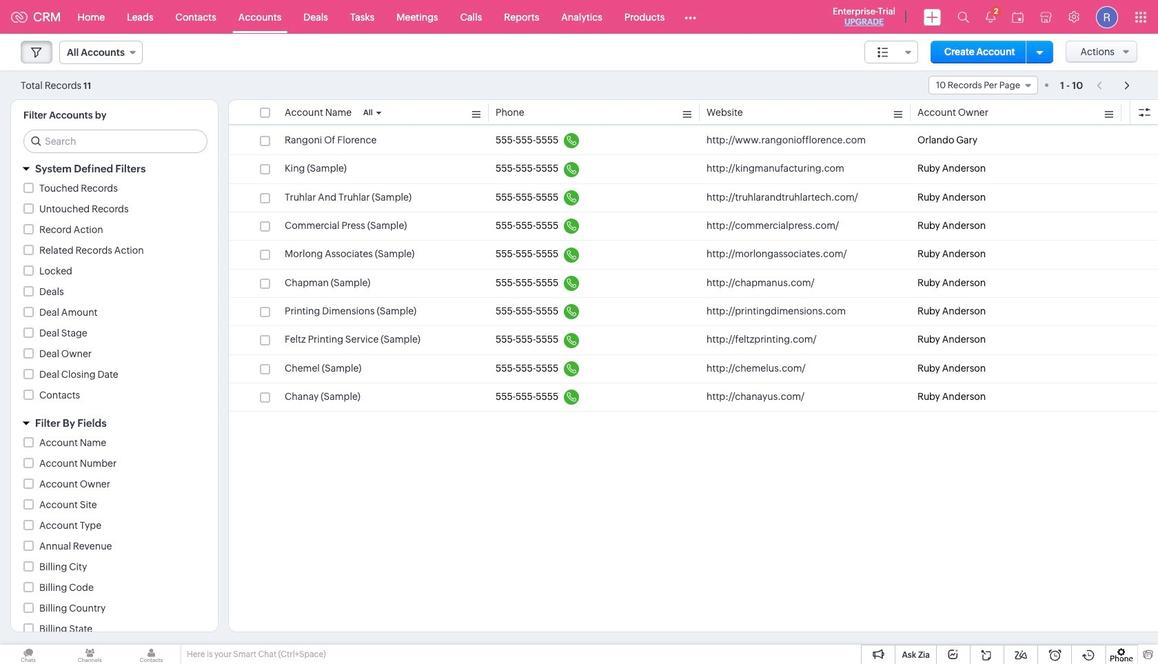 Task type: locate. For each thing, give the bounding box(es) containing it.
chats image
[[0, 645, 57, 664]]

contacts image
[[123, 645, 180, 664]]

None field
[[59, 41, 143, 64], [865, 41, 919, 63], [929, 76, 1039, 95], [59, 41, 143, 64], [929, 76, 1039, 95]]

row group
[[229, 127, 1159, 412]]

search image
[[958, 11, 970, 23]]

channels image
[[62, 645, 118, 664]]

Search text field
[[24, 130, 207, 152]]

create menu element
[[916, 0, 950, 33]]

profile image
[[1097, 6, 1119, 28]]

none field size
[[865, 41, 919, 63]]



Task type: describe. For each thing, give the bounding box(es) containing it.
calendar image
[[1013, 11, 1024, 22]]

search element
[[950, 0, 978, 34]]

Other Modules field
[[676, 6, 706, 28]]

signals element
[[978, 0, 1004, 34]]

profile element
[[1089, 0, 1127, 33]]

logo image
[[11, 11, 28, 22]]

size image
[[878, 46, 889, 59]]

create menu image
[[924, 9, 942, 25]]



